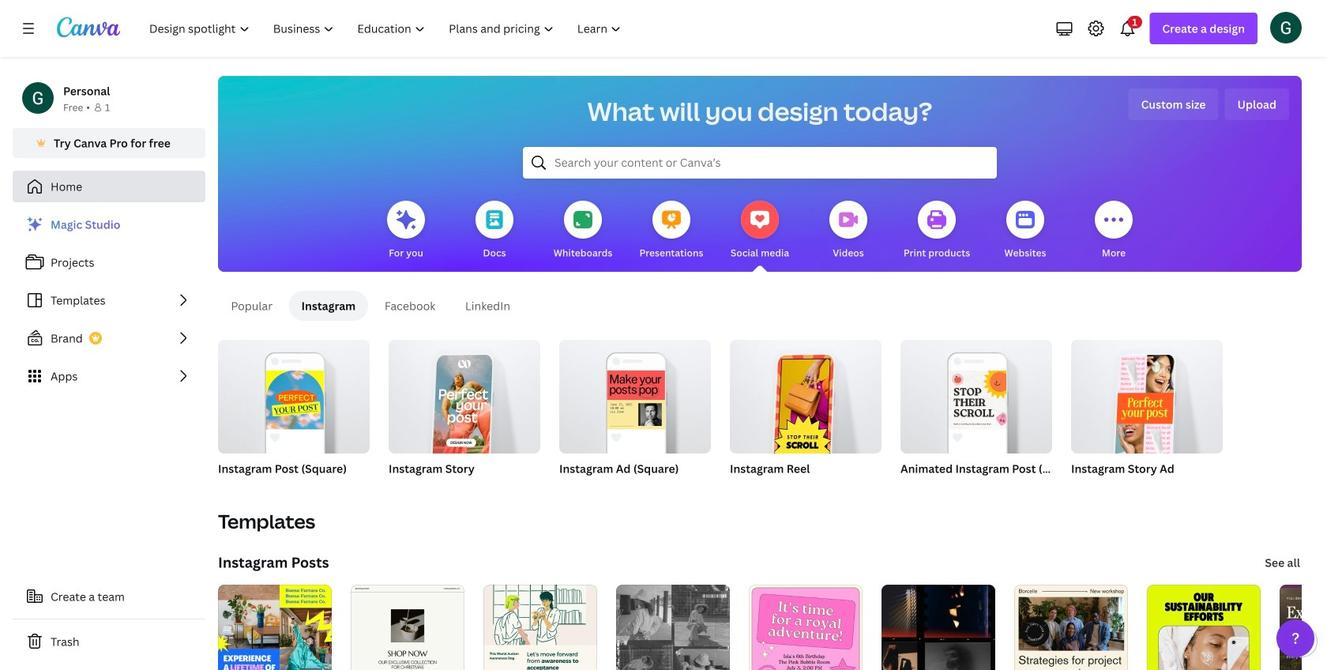 Task type: vqa. For each thing, say whether or not it's contained in the screenshot.
search field
yes



Task type: locate. For each thing, give the bounding box(es) containing it.
Search search field
[[555, 148, 966, 178]]

top level navigation element
[[139, 13, 635, 44]]

greg robinson image
[[1271, 12, 1302, 43]]

list
[[13, 209, 205, 392]]

group
[[218, 333, 370, 496], [218, 333, 370, 454], [389, 333, 540, 496], [389, 333, 540, 463], [559, 333, 711, 496], [559, 333, 711, 454], [730, 333, 882, 496], [730, 333, 882, 463], [901, 333, 1053, 496], [901, 333, 1053, 454], [1071, 333, 1223, 496], [1071, 333, 1223, 463]]

None search field
[[523, 147, 997, 179]]



